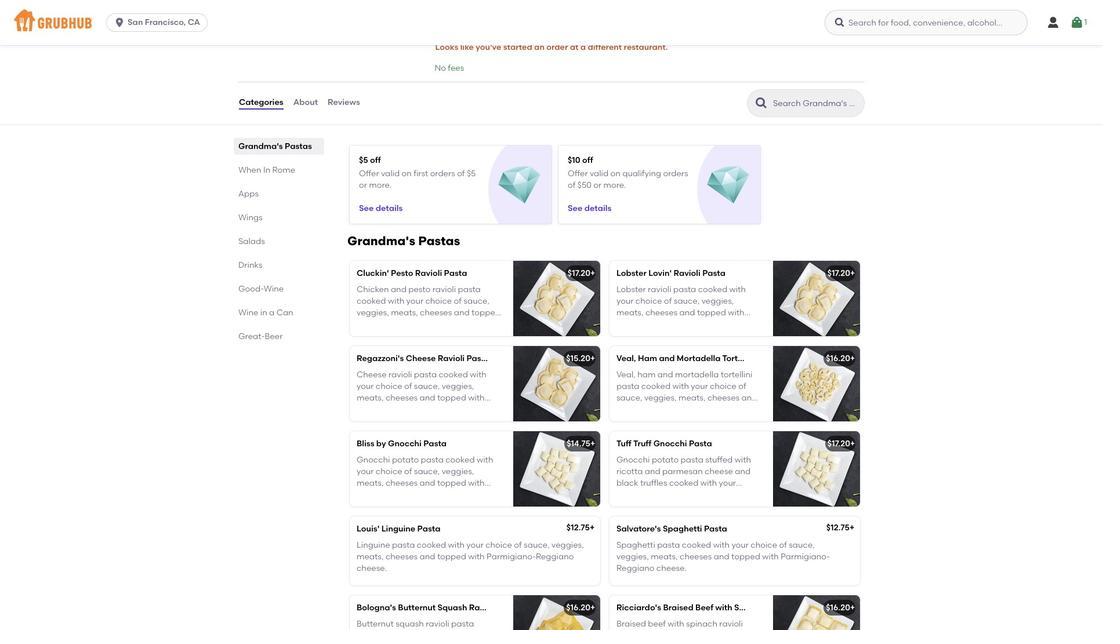 Task type: locate. For each thing, give the bounding box(es) containing it.
0 horizontal spatial wine
[[238, 308, 258, 318]]

0 horizontal spatial on
[[402, 169, 412, 179]]

gnocchi up potato
[[388, 439, 422, 449]]

cheeses down salvatore's spaghetti pasta on the right bottom
[[680, 552, 712, 562]]

spaghetti
[[663, 524, 702, 534], [617, 541, 656, 551]]

1 vertical spatial cheese
[[357, 370, 387, 380]]

lobster for lobster ravioli pasta cooked with your choice of sauce, veggies, meats, cheeses and topped with parmigiano-reggiano cheese.
[[617, 285, 646, 295]]

meats,
[[391, 308, 418, 318], [617, 308, 644, 318], [357, 394, 384, 404], [679, 394, 706, 404], [357, 479, 384, 489], [357, 552, 384, 562], [651, 552, 678, 562]]

gnocchi down by
[[357, 455, 390, 465]]

0 horizontal spatial orders
[[430, 169, 455, 179]]

pasta inside chicken and pesto ravioli pasta cooked with your choice of sauce, veggies, meats, cheeses and topped with parmigiano-reggiano cheese.
[[458, 285, 481, 295]]

svg image left san
[[114, 17, 125, 28]]

louis' linguine pasta
[[357, 524, 441, 534]]

cooked down the regazzoni's cheese ravioli pasta
[[439, 370, 468, 380]]

topped inside gnocchi potato pasta cooked with your choice of sauce, veggies, meats, cheeses and topped with parmigiano-reggiano cheese.
[[437, 479, 466, 489]]

see details button for $10 off offer valid on qualifying orders of $50 or more.
[[568, 199, 612, 219]]

choice inside spaghetti pasta cooked with your choice of sauce, veggies, meats, cheeses and topped with parmigiano- reggiano cheese.
[[751, 541, 778, 551]]

cheese down regazzoni's
[[357, 370, 387, 380]]

reggiano up veal, ham and mortadella tortellini
[[666, 320, 704, 330]]

cheese. inside the linguine pasta cooked with your choice of sauce, veggies, meats, cheeses and topped with parmigiano-reggiano cheese.
[[357, 564, 387, 574]]

braised down ricciardo's
[[617, 620, 646, 630]]

cooked down salvatore's spaghetti pasta on the right bottom
[[682, 541, 712, 551]]

categories button
[[238, 82, 284, 124]]

valid for $10 off
[[590, 169, 609, 179]]

reggiano inside gnocchi potato pasta cooked with your choice of sauce, veggies, meats, cheeses and topped with parmigiano-reggiano cheese.
[[406, 491, 444, 501]]

reggiano up ricciardo's
[[617, 564, 655, 574]]

cooked down the ham
[[642, 382, 671, 392]]

cheeses
[[420, 308, 452, 318], [646, 308, 678, 318], [386, 394, 418, 404], [708, 394, 740, 404], [386, 479, 418, 489], [386, 552, 418, 562], [680, 552, 712, 562]]

1 details from the left
[[376, 204, 403, 214]]

no fees
[[435, 63, 464, 73]]

and
[[391, 285, 407, 295], [454, 308, 470, 318], [680, 308, 695, 318], [659, 354, 675, 364], [658, 370, 674, 380], [420, 394, 436, 404], [742, 394, 758, 404], [420, 479, 436, 489], [420, 552, 436, 562], [714, 552, 730, 562]]

2 or from the left
[[594, 181, 602, 191]]

$15.20
[[566, 354, 591, 364]]

1 horizontal spatial spaghetti
[[663, 524, 702, 534]]

ravioli inside "butternut squash ravioli pasta"
[[426, 620, 450, 630]]

cheeses down pesto
[[420, 308, 452, 318]]

0 horizontal spatial butternut
[[357, 620, 394, 630]]

offer for $5
[[359, 169, 379, 179]]

$17.20 + for chicken and pesto ravioli pasta cooked with your choice of sauce, veggies, meats, cheeses and topped with parmigiano-reggiano cheese.
[[568, 268, 596, 278]]

pasta down squash
[[451, 620, 474, 630]]

see
[[359, 204, 374, 214], [568, 204, 583, 214]]

gnocchi right truff
[[654, 439, 687, 449]]

1 horizontal spatial svg image
[[1047, 16, 1061, 30]]

1 horizontal spatial $12.75 +
[[827, 523, 855, 533]]

ravioli up cheese ravioli pasta cooked with your choice of sauce, veggies, meats, cheeses and topped with parmigiano-reggiano cheese.
[[438, 354, 465, 364]]

1 horizontal spatial see details
[[568, 204, 612, 214]]

ravioli up pesto
[[415, 268, 442, 278]]

a right at at the top right
[[581, 42, 586, 52]]

0 horizontal spatial cheese
[[357, 370, 387, 380]]

svg image inside the "1" button
[[1071, 16, 1085, 30]]

lobster down lobster lovin' ravioli pasta
[[617, 285, 646, 295]]

valid left first
[[381, 169, 400, 179]]

orders inside $10 off offer valid on qualifying orders of $50 or more.
[[663, 169, 689, 179]]

linguine right louis'
[[382, 524, 416, 534]]

1 valid from the left
[[381, 169, 400, 179]]

on for qualifying
[[611, 169, 621, 179]]

pasta right pesto
[[458, 285, 481, 295]]

grandma's pastas up the pesto
[[348, 234, 460, 248]]

ravioli down ricciardo's braised beef with spinach ravioli pasta
[[720, 620, 743, 630]]

lobster ravioli pasta cooked with your choice of sauce, veggies, meats, cheeses and topped with parmigiano-reggiano cheese.
[[617, 285, 746, 330]]

wine up wine in a can
[[264, 284, 284, 294]]

meats, inside gnocchi potato pasta cooked with your choice of sauce, veggies, meats, cheeses and topped with parmigiano-reggiano cheese.
[[357, 479, 384, 489]]

butternut inside "butternut squash ravioli pasta"
[[357, 620, 394, 630]]

more. inside $10 off offer valid on qualifying orders of $50 or more.
[[604, 181, 626, 191]]

gnocchi inside gnocchi potato pasta cooked with your choice of sauce, veggies, meats, cheeses and topped with parmigiano-reggiano cheese.
[[357, 455, 390, 465]]

ravioli right pesto
[[433, 285, 456, 295]]

see details button
[[359, 199, 403, 219], [568, 199, 612, 219]]

see details down $5 off offer valid on first orders of $5 or more.
[[359, 204, 403, 214]]

2 valid from the left
[[590, 169, 609, 179]]

mortadella
[[677, 354, 721, 364]]

see details button down $5 off offer valid on first orders of $5 or more.
[[359, 199, 403, 219]]

pasta right potato
[[421, 455, 444, 465]]

sauce,
[[464, 297, 490, 306], [674, 297, 700, 306], [414, 382, 440, 392], [617, 394, 643, 404], [414, 467, 440, 477], [524, 541, 550, 551], [789, 541, 815, 551]]

2 promo image from the left
[[707, 164, 750, 206]]

ravioli down regazzoni's
[[389, 370, 412, 380]]

1 or from the left
[[359, 181, 367, 191]]

cheeses down lovin'
[[646, 308, 678, 318]]

offer left first
[[359, 169, 379, 179]]

$5
[[359, 155, 368, 165], [467, 169, 476, 179]]

1 more. from the left
[[369, 181, 392, 191]]

cheeses inside "veal, ham and mortadella tortellini pasta cooked with your choice of sauce, veggies, meats, cheeses and topped with parmigiano-reggiano cheese."
[[708, 394, 740, 404]]

cheeses down tortellini
[[708, 394, 740, 404]]

choice inside "veal, ham and mortadella tortellini pasta cooked with your choice of sauce, veggies, meats, cheeses and topped with parmigiano-reggiano cheese."
[[710, 382, 737, 392]]

1 vertical spatial grandma's
[[348, 234, 416, 248]]

0 horizontal spatial grandma's pastas
[[238, 141, 312, 151]]

1 promo image from the left
[[499, 164, 541, 206]]

svg image inside san francisco, ca button
[[114, 17, 125, 28]]

reggiano up the regazzoni's cheese ravioli pasta
[[425, 320, 463, 330]]

reggiano inside cheese ravioli pasta cooked with your choice of sauce, veggies, meats, cheeses and topped with parmigiano-reggiano cheese.
[[406, 405, 444, 415]]

$17.20 for lobster ravioli pasta cooked with your choice of sauce, veggies, meats, cheeses and topped with parmigiano-reggiano cheese.
[[828, 268, 851, 278]]

pasta down salvatore's spaghetti pasta on the right bottom
[[658, 541, 680, 551]]

ravioli down bologna's butternut squash ravioli pasta
[[426, 620, 450, 630]]

2 details from the left
[[585, 204, 612, 214]]

your inside the linguine pasta cooked with your choice of sauce, veggies, meats, cheeses and topped with parmigiano-reggiano cheese.
[[467, 541, 484, 551]]

see details for $10 off offer valid on qualifying orders of $50 or more.
[[568, 204, 612, 214]]

veal, left the ham
[[617, 370, 636, 380]]

orders right qualifying at the right top
[[663, 169, 689, 179]]

parmigiano- inside gnocchi potato pasta cooked with your choice of sauce, veggies, meats, cheeses and topped with parmigiano-reggiano cheese.
[[357, 491, 406, 501]]

ravioli for pesto
[[415, 268, 442, 278]]

an
[[534, 42, 545, 52]]

ravioli inside "lobster ravioli pasta cooked with your choice of sauce, veggies, meats, cheeses and topped with parmigiano-reggiano cheese."
[[648, 285, 672, 295]]

$12.75 for linguine pasta cooked with your choice of sauce, veggies, meats, cheeses and topped with parmigiano-reggiano cheese.
[[567, 523, 590, 533]]

1 veal, from the top
[[617, 354, 636, 364]]

or for $10 off
[[594, 181, 602, 191]]

1 horizontal spatial off
[[583, 155, 593, 165]]

0 vertical spatial spaghetti
[[663, 524, 702, 534]]

1 see details button from the left
[[359, 199, 403, 219]]

tuff truff gnocchi pasta image
[[773, 431, 861, 507]]

offer for $10
[[568, 169, 588, 179]]

details down $5 off offer valid on first orders of $5 or more.
[[376, 204, 403, 214]]

1 horizontal spatial pastas
[[419, 234, 460, 248]]

1 vertical spatial linguine
[[357, 541, 390, 551]]

pasta inside cheese ravioli pasta cooked with your choice of sauce, veggies, meats, cheeses and topped with parmigiano-reggiano cheese.
[[414, 370, 437, 380]]

pasta inside "lobster ravioli pasta cooked with your choice of sauce, veggies, meats, cheeses and topped with parmigiano-reggiano cheese."
[[674, 285, 696, 295]]

1 vertical spatial butternut
[[357, 620, 394, 630]]

linguine down louis'
[[357, 541, 390, 551]]

0 vertical spatial wine
[[264, 284, 284, 294]]

topped inside chicken and pesto ravioli pasta cooked with your choice of sauce, veggies, meats, cheeses and topped with parmigiano-reggiano cheese.
[[472, 308, 501, 318]]

or
[[359, 181, 367, 191], [594, 181, 602, 191]]

1 horizontal spatial $12.75
[[827, 523, 850, 533]]

1 horizontal spatial butternut
[[398, 603, 436, 613]]

0 horizontal spatial $12.75
[[567, 523, 590, 533]]

$16.20 for veal, ham and mortadella tortellini
[[826, 354, 851, 364]]

0 horizontal spatial spaghetti
[[617, 541, 656, 551]]

1 see details from the left
[[359, 204, 403, 214]]

meats, down pesto
[[391, 308, 418, 318]]

of inside "veal, ham and mortadella tortellini pasta cooked with your choice of sauce, veggies, meats, cheeses and topped with parmigiano-reggiano cheese."
[[739, 382, 747, 392]]

ravioli inside cheese ravioli pasta cooked with your choice of sauce, veggies, meats, cheeses and topped with parmigiano-reggiano cheese.
[[389, 370, 412, 380]]

valid inside $10 off offer valid on qualifying orders of $50 or more.
[[590, 169, 609, 179]]

when
[[238, 165, 261, 175]]

braised up braised beef with spinach ravioli
[[664, 603, 694, 613]]

1 horizontal spatial $5
[[467, 169, 476, 179]]

lobster inside "lobster ravioli pasta cooked with your choice of sauce, veggies, meats, cheeses and topped with parmigiano-reggiano cheese."
[[617, 285, 646, 295]]

0 horizontal spatial promo image
[[499, 164, 541, 206]]

ravioli down lovin'
[[648, 285, 672, 295]]

0 horizontal spatial svg image
[[114, 17, 125, 28]]

1 horizontal spatial details
[[585, 204, 612, 214]]

cheese.
[[464, 320, 495, 330], [706, 320, 736, 330], [446, 405, 476, 415], [617, 417, 647, 427], [446, 491, 476, 501], [357, 564, 387, 574], [657, 564, 687, 574]]

meats, inside "veal, ham and mortadella tortellini pasta cooked with your choice of sauce, veggies, meats, cheeses and topped with parmigiano-reggiano cheese."
[[679, 394, 706, 404]]

1 orders from the left
[[430, 169, 455, 179]]

0 horizontal spatial a
[[269, 308, 275, 318]]

2 more. from the left
[[604, 181, 626, 191]]

svg image left the "1" button at the top right of the page
[[1047, 16, 1061, 30]]

0 vertical spatial lobster
[[617, 268, 647, 278]]

1 horizontal spatial see
[[568, 204, 583, 214]]

2 on from the left
[[611, 169, 621, 179]]

reggiano
[[425, 320, 463, 330], [666, 320, 704, 330], [406, 405, 444, 415], [715, 405, 753, 415], [406, 491, 444, 501], [536, 552, 574, 562], [617, 564, 655, 574]]

reggiano up bologna's butternut squash ravioli pasta "image" at the bottom of page
[[536, 552, 574, 562]]

choice
[[426, 297, 452, 306], [636, 297, 662, 306], [376, 382, 402, 392], [710, 382, 737, 392], [376, 467, 402, 477], [486, 541, 512, 551], [751, 541, 778, 551]]

1 vertical spatial braised
[[617, 620, 646, 630]]

1 vertical spatial grandma's pastas
[[348, 234, 460, 248]]

2 lobster from the top
[[617, 285, 646, 295]]

0 horizontal spatial offer
[[359, 169, 379, 179]]

2 offer from the left
[[568, 169, 588, 179]]

promo image
[[499, 164, 541, 206], [707, 164, 750, 206]]

+ for veal, ham and mortadella tortellini
[[851, 354, 856, 364]]

cheeses inside the linguine pasta cooked with your choice of sauce, veggies, meats, cheeses and topped with parmigiano-reggiano cheese.
[[386, 552, 418, 562]]

0 horizontal spatial $5
[[359, 155, 368, 165]]

veggies, inside gnocchi potato pasta cooked with your choice of sauce, veggies, meats, cheeses and topped with parmigiano-reggiano cheese.
[[442, 467, 474, 477]]

details
[[376, 204, 403, 214], [585, 204, 612, 214]]

1 see from the left
[[359, 204, 374, 214]]

0 horizontal spatial details
[[376, 204, 403, 214]]

svg image
[[1047, 16, 1061, 30], [114, 17, 125, 28]]

pastas up "cluckin' pesto ravioli pasta"
[[419, 234, 460, 248]]

2 off from the left
[[583, 155, 593, 165]]

$12.75
[[567, 523, 590, 533], [827, 523, 850, 533]]

spaghetti down salvatore's
[[617, 541, 656, 551]]

details down $50
[[585, 204, 612, 214]]

1 horizontal spatial offer
[[568, 169, 588, 179]]

$12.75 + for linguine pasta cooked with your choice of sauce, veggies, meats, cheeses and topped with parmigiano-reggiano cheese.
[[567, 523, 595, 533]]

2 veal, from the top
[[617, 370, 636, 380]]

choice inside chicken and pesto ravioli pasta cooked with your choice of sauce, veggies, meats, cheeses and topped with parmigiano-reggiano cheese.
[[426, 297, 452, 306]]

reggiano down potato
[[406, 491, 444, 501]]

sauce, inside gnocchi potato pasta cooked with your choice of sauce, veggies, meats, cheeses and topped with parmigiano-reggiano cheese.
[[414, 467, 440, 477]]

a right in
[[269, 308, 275, 318]]

when in rome
[[238, 165, 295, 175]]

0 horizontal spatial $12.75 +
[[567, 523, 595, 533]]

pasta down louis' linguine pasta at the left of page
[[392, 541, 415, 551]]

lobster for lobster lovin' ravioli pasta
[[617, 268, 647, 278]]

0 horizontal spatial valid
[[381, 169, 400, 179]]

2 see from the left
[[568, 204, 583, 214]]

meats, down salvatore's spaghetti pasta on the right bottom
[[651, 552, 678, 562]]

of
[[457, 169, 465, 179], [568, 181, 576, 191], [454, 297, 462, 306], [664, 297, 672, 306], [404, 382, 412, 392], [739, 382, 747, 392], [404, 467, 412, 477], [514, 541, 522, 551], [780, 541, 787, 551]]

meats, inside cheese ravioli pasta cooked with your choice of sauce, veggies, meats, cheeses and topped with parmigiano-reggiano cheese.
[[357, 394, 384, 404]]

with
[[730, 285, 746, 295], [388, 297, 405, 306], [728, 308, 745, 318], [357, 320, 373, 330], [470, 370, 487, 380], [673, 382, 689, 392], [468, 394, 485, 404], [648, 405, 664, 415], [477, 455, 493, 465], [468, 479, 485, 489], [448, 541, 465, 551], [714, 541, 730, 551], [468, 552, 485, 562], [763, 552, 779, 562], [716, 603, 733, 613], [668, 620, 685, 630]]

reggiano down tortellini
[[715, 405, 753, 415]]

1 horizontal spatial svg image
[[1071, 16, 1085, 30]]

sauce, inside "veal, ham and mortadella tortellini pasta cooked with your choice of sauce, veggies, meats, cheeses and topped with parmigiano-reggiano cheese."
[[617, 394, 643, 404]]

and inside spaghetti pasta cooked with your choice of sauce, veggies, meats, cheeses and topped with parmigiano- reggiano cheese.
[[714, 552, 730, 562]]

butternut
[[398, 603, 436, 613], [357, 620, 394, 630]]

linguine
[[382, 524, 416, 534], [357, 541, 390, 551]]

reggiano up bliss by gnocchi pasta
[[406, 405, 444, 415]]

offer inside $5 off offer valid on first orders of $5 or more.
[[359, 169, 379, 179]]

pasta down the ham
[[617, 382, 640, 392]]

cooked down lobster lovin' ravioli pasta
[[698, 285, 728, 295]]

or for $5 off
[[359, 181, 367, 191]]

0 vertical spatial grandma's pastas
[[238, 141, 312, 151]]

more. inside $5 off offer valid on first orders of $5 or more.
[[369, 181, 392, 191]]

spaghetti inside spaghetti pasta cooked with your choice of sauce, veggies, meats, cheeses and topped with parmigiano- reggiano cheese.
[[617, 541, 656, 551]]

or inside $10 off offer valid on qualifying orders of $50 or more.
[[594, 181, 602, 191]]

2 see details from the left
[[568, 204, 612, 214]]

a
[[581, 42, 586, 52], [269, 308, 275, 318]]

braised inside braised beef with spinach ravioli
[[617, 620, 646, 630]]

reviews button
[[327, 82, 361, 124]]

parmigiano-
[[375, 320, 425, 330], [617, 320, 666, 330], [357, 405, 406, 415], [666, 405, 715, 415], [357, 491, 406, 501], [487, 552, 536, 562], [781, 552, 830, 562]]

see details down $50
[[568, 204, 612, 214]]

on
[[402, 169, 412, 179], [611, 169, 621, 179]]

0 horizontal spatial more.
[[369, 181, 392, 191]]

butternut down bologna's
[[357, 620, 394, 630]]

$17.20 +
[[568, 268, 596, 278], [828, 268, 856, 278], [828, 439, 856, 449]]

offer
[[359, 169, 379, 179], [568, 169, 588, 179]]

meats, down bliss
[[357, 479, 384, 489]]

cheese. inside spaghetti pasta cooked with your choice of sauce, veggies, meats, cheeses and topped with parmigiano- reggiano cheese.
[[657, 564, 687, 574]]

valid up $50
[[590, 169, 609, 179]]

meats, inside chicken and pesto ravioli pasta cooked with your choice of sauce, veggies, meats, cheeses and topped with parmigiano-reggiano cheese.
[[391, 308, 418, 318]]

veggies,
[[702, 297, 734, 306], [357, 308, 389, 318], [442, 382, 474, 392], [645, 394, 677, 404], [442, 467, 474, 477], [552, 541, 584, 551], [617, 552, 649, 562]]

veggies, inside chicken and pesto ravioli pasta cooked with your choice of sauce, veggies, meats, cheeses and topped with parmigiano-reggiano cheese.
[[357, 308, 389, 318]]

offer up $50
[[568, 169, 588, 179]]

pasta inside "butternut squash ravioli pasta"
[[451, 620, 474, 630]]

off for $10 off
[[583, 155, 593, 165]]

1 horizontal spatial grandma's
[[348, 234, 416, 248]]

1 on from the left
[[402, 169, 412, 179]]

1 $12.75 + from the left
[[567, 523, 595, 533]]

wine
[[264, 284, 284, 294], [238, 308, 258, 318]]

$17.20 + for lobster ravioli pasta cooked with your choice of sauce, veggies, meats, cheeses and topped with parmigiano-reggiano cheese.
[[828, 268, 856, 278]]

butternut squash ravioli pasta
[[357, 620, 501, 631]]

veal,
[[617, 354, 636, 364], [617, 370, 636, 380]]

1 horizontal spatial more.
[[604, 181, 626, 191]]

2 see details button from the left
[[568, 199, 612, 219]]

0 horizontal spatial grandma's
[[238, 141, 283, 151]]

cheeses up bliss by gnocchi pasta
[[386, 394, 418, 404]]

0 horizontal spatial see details
[[359, 204, 403, 214]]

sauce, inside "lobster ravioli pasta cooked with your choice of sauce, veggies, meats, cheeses and topped with parmigiano-reggiano cheese."
[[674, 297, 700, 306]]

order
[[547, 42, 568, 52]]

pasta down the regazzoni's cheese ravioli pasta
[[414, 370, 437, 380]]

1 horizontal spatial cheese
[[406, 354, 436, 364]]

$12.75 +
[[567, 523, 595, 533], [827, 523, 855, 533]]

cheese. inside gnocchi potato pasta cooked with your choice of sauce, veggies, meats, cheeses and topped with parmigiano-reggiano cheese.
[[446, 491, 476, 501]]

0 horizontal spatial see details button
[[359, 199, 403, 219]]

your inside cheese ravioli pasta cooked with your choice of sauce, veggies, meats, cheeses and topped with parmigiano-reggiano cheese.
[[357, 382, 374, 392]]

cooked
[[698, 285, 728, 295], [357, 297, 386, 306], [439, 370, 468, 380], [642, 382, 671, 392], [446, 455, 475, 465], [417, 541, 446, 551], [682, 541, 712, 551]]

svg image
[[1071, 16, 1085, 30], [834, 17, 846, 28]]

grandma's
[[238, 141, 283, 151], [348, 234, 416, 248]]

lovin'
[[649, 268, 672, 278]]

1 horizontal spatial braised
[[664, 603, 694, 613]]

about button
[[293, 82, 319, 124]]

valid inside $5 off offer valid on first orders of $5 or more.
[[381, 169, 400, 179]]

pastas up rome
[[285, 141, 312, 151]]

1 vertical spatial spaghetti
[[617, 541, 656, 551]]

choice inside "lobster ravioli pasta cooked with your choice of sauce, veggies, meats, cheeses and topped with parmigiano-reggiano cheese."
[[636, 297, 662, 306]]

off inside $10 off offer valid on qualifying orders of $50 or more.
[[583, 155, 593, 165]]

0 vertical spatial a
[[581, 42, 586, 52]]

gnocchi
[[388, 439, 422, 449], [654, 439, 687, 449], [357, 455, 390, 465]]

1 vertical spatial lobster
[[617, 285, 646, 295]]

orders inside $5 off offer valid on first orders of $5 or more.
[[430, 169, 455, 179]]

orders right first
[[430, 169, 455, 179]]

1 off from the left
[[370, 155, 381, 165]]

pasta inside "veal, ham and mortadella tortellini pasta cooked with your choice of sauce, veggies, meats, cheeses and topped with parmigiano-reggiano cheese."
[[617, 382, 640, 392]]

sauce, inside spaghetti pasta cooked with your choice of sauce, veggies, meats, cheeses and topped with parmigiano- reggiano cheese.
[[789, 541, 815, 551]]

+
[[591, 268, 596, 278], [851, 268, 856, 278], [591, 354, 596, 364], [851, 354, 856, 364], [591, 439, 596, 449], [851, 439, 856, 449], [590, 523, 595, 533], [850, 523, 855, 533], [591, 603, 596, 613], [851, 603, 856, 613]]

1 horizontal spatial on
[[611, 169, 621, 179]]

pasta
[[458, 285, 481, 295], [674, 285, 696, 295], [414, 370, 437, 380], [617, 382, 640, 392], [421, 455, 444, 465], [392, 541, 415, 551], [658, 541, 680, 551], [451, 620, 474, 630]]

$16.20 +
[[826, 354, 856, 364], [566, 603, 596, 613], [826, 603, 856, 613]]

wine left in
[[238, 308, 258, 318]]

butternut up squash on the bottom left
[[398, 603, 436, 613]]

on left qualifying at the right top
[[611, 169, 621, 179]]

beef
[[648, 620, 666, 630]]

cooked down chicken
[[357, 297, 386, 306]]

topped
[[472, 308, 501, 318], [697, 308, 726, 318], [437, 394, 466, 404], [617, 405, 646, 415], [437, 479, 466, 489], [437, 552, 466, 562], [732, 552, 761, 562]]

veal, for veal, ham and mortadella tortellini
[[617, 354, 636, 364]]

see details button down $50
[[568, 199, 612, 219]]

2 $12.75 + from the left
[[827, 523, 855, 533]]

0 horizontal spatial off
[[370, 155, 381, 165]]

0 horizontal spatial pastas
[[285, 141, 312, 151]]

lobster left lovin'
[[617, 268, 647, 278]]

grandma's up in
[[238, 141, 283, 151]]

$17.20
[[568, 268, 591, 278], [828, 268, 851, 278], [828, 439, 851, 449]]

0 horizontal spatial see
[[359, 204, 374, 214]]

bliss by gnocchi pasta
[[357, 439, 447, 449]]

details for $5 off offer valid on first orders of $5 or more.
[[376, 204, 403, 214]]

grandma's up cluckin'
[[348, 234, 416, 248]]

off
[[370, 155, 381, 165], [583, 155, 593, 165]]

cheeses down louis' linguine pasta at the left of page
[[386, 552, 418, 562]]

pasta down lobster lovin' ravioli pasta
[[674, 285, 696, 295]]

sauce, inside cheese ravioli pasta cooked with your choice of sauce, veggies, meats, cheeses and topped with parmigiano-reggiano cheese.
[[414, 382, 440, 392]]

1 horizontal spatial valid
[[590, 169, 609, 179]]

about
[[293, 98, 318, 108]]

meats, down mortadella at the right of page
[[679, 394, 706, 404]]

0 horizontal spatial or
[[359, 181, 367, 191]]

1 horizontal spatial orders
[[663, 169, 689, 179]]

veggies, inside cheese ravioli pasta cooked with your choice of sauce, veggies, meats, cheeses and topped with parmigiano-reggiano cheese.
[[442, 382, 474, 392]]

apps
[[238, 189, 259, 199]]

parmigiano- inside cheese ravioli pasta cooked with your choice of sauce, veggies, meats, cheeses and topped with parmigiano-reggiano cheese.
[[357, 405, 406, 415]]

1 lobster from the top
[[617, 268, 647, 278]]

1 $12.75 from the left
[[567, 523, 590, 533]]

cooked down louis' linguine pasta at the left of page
[[417, 541, 446, 551]]

2 orders from the left
[[663, 169, 689, 179]]

cooked inside chicken and pesto ravioli pasta cooked with your choice of sauce, veggies, meats, cheeses and topped with parmigiano-reggiano cheese.
[[357, 297, 386, 306]]

1 offer from the left
[[359, 169, 379, 179]]

+ for bliss by gnocchi pasta
[[591, 439, 596, 449]]

0 horizontal spatial braised
[[617, 620, 646, 630]]

pastas
[[285, 141, 312, 151], [419, 234, 460, 248]]

more.
[[369, 181, 392, 191], [604, 181, 626, 191]]

cooked right potato
[[446, 455, 475, 465]]

ravioli inside braised beef with spinach ravioli
[[720, 620, 743, 630]]

meats, down regazzoni's
[[357, 394, 384, 404]]

veal, left ham
[[617, 354, 636, 364]]

cheeses down potato
[[386, 479, 418, 489]]

meats, up ham
[[617, 308, 644, 318]]

cheeses inside cheese ravioli pasta cooked with your choice of sauce, veggies, meats, cheeses and topped with parmigiano-reggiano cheese.
[[386, 394, 418, 404]]

1 horizontal spatial promo image
[[707, 164, 750, 206]]

veal, inside "veal, ham and mortadella tortellini pasta cooked with your choice of sauce, veggies, meats, cheeses and topped with parmigiano-reggiano cheese."
[[617, 370, 636, 380]]

choice inside cheese ravioli pasta cooked with your choice of sauce, veggies, meats, cheeses and topped with parmigiano-reggiano cheese.
[[376, 382, 402, 392]]

braised
[[664, 603, 694, 613], [617, 620, 646, 630]]

1 horizontal spatial or
[[594, 181, 602, 191]]

1 horizontal spatial see details button
[[568, 199, 612, 219]]

2 $12.75 from the left
[[827, 523, 850, 533]]

off inside $5 off offer valid on first orders of $5 or more.
[[370, 155, 381, 165]]

+ for lobster lovin' ravioli pasta
[[851, 268, 856, 278]]

by
[[376, 439, 386, 449]]

0 vertical spatial grandma's
[[238, 141, 283, 151]]

0 vertical spatial veal,
[[617, 354, 636, 364]]

started
[[504, 42, 533, 52]]

1 horizontal spatial a
[[581, 42, 586, 52]]

of inside "lobster ravioli pasta cooked with your choice of sauce, veggies, meats, cheeses and topped with parmigiano-reggiano cheese."
[[664, 297, 672, 306]]

topped inside "lobster ravioli pasta cooked with your choice of sauce, veggies, meats, cheeses and topped with parmigiano-reggiano cheese."
[[697, 308, 726, 318]]

spaghetti right salvatore's
[[663, 524, 702, 534]]

1 vertical spatial veal,
[[617, 370, 636, 380]]

reggiano inside chicken and pesto ravioli pasta cooked with your choice of sauce, veggies, meats, cheeses and topped with parmigiano-reggiano cheese.
[[425, 320, 463, 330]]

at
[[570, 42, 579, 52]]

salvatore's spaghetti pasta
[[617, 524, 728, 534]]

orders
[[430, 169, 455, 179], [663, 169, 689, 179]]

and inside the linguine pasta cooked with your choice of sauce, veggies, meats, cheeses and topped with parmigiano-reggiano cheese.
[[420, 552, 436, 562]]

0 vertical spatial braised
[[664, 603, 694, 613]]

cheese up cheese ravioli pasta cooked with your choice of sauce, veggies, meats, cheeses and topped with parmigiano-reggiano cheese.
[[406, 354, 436, 364]]

topped inside "veal, ham and mortadella tortellini pasta cooked with your choice of sauce, veggies, meats, cheeses and topped with parmigiano-reggiano cheese."
[[617, 405, 646, 415]]

grandma's pastas up the "when in rome"
[[238, 141, 312, 151]]

your inside spaghetti pasta cooked with your choice of sauce, veggies, meats, cheeses and topped with parmigiano- reggiano cheese.
[[732, 541, 749, 551]]

orders for qualifying
[[663, 169, 689, 179]]

1 vertical spatial pastas
[[419, 234, 460, 248]]

meats, down louis'
[[357, 552, 384, 562]]

on left first
[[402, 169, 412, 179]]

ravioli right lovin'
[[674, 268, 701, 278]]

ravioli
[[433, 285, 456, 295], [648, 285, 672, 295], [389, 370, 412, 380], [426, 620, 450, 630], [720, 620, 743, 630]]



Task type: vqa. For each thing, say whether or not it's contained in the screenshot.
'Reggiano' in Gnocchi potato pasta cooked with your choice of sauce, veggies, meats, cheeses and topped with Parmigiano-Reggiano cheese.
yes



Task type: describe. For each thing, give the bounding box(es) containing it.
salads
[[238, 236, 265, 246]]

0 vertical spatial cheese
[[406, 354, 436, 364]]

cluckin' pesto ravioli pasta
[[357, 268, 467, 278]]

Search for food, convenience, alcohol... search field
[[825, 10, 1028, 35]]

looks like you've started an order at a different restaurant. button
[[435, 35, 669, 61]]

of inside gnocchi potato pasta cooked with your choice of sauce, veggies, meats, cheeses and topped with parmigiano-reggiano cheese.
[[404, 467, 412, 477]]

veggies, inside the linguine pasta cooked with your choice of sauce, veggies, meats, cheeses and topped with parmigiano-reggiano cheese.
[[552, 541, 584, 551]]

+ for cluckin' pesto ravioli pasta
[[591, 268, 596, 278]]

of inside $5 off offer valid on first orders of $5 or more.
[[457, 169, 465, 179]]

bologna's butternut squash ravioli pasta image
[[514, 596, 601, 631]]

$16.20 + for ricciardo's braised beef with spinach ravioli pasta
[[826, 603, 856, 613]]

+ for tuff truff gnocchi pasta
[[851, 439, 856, 449]]

of inside spaghetti pasta cooked with your choice of sauce, veggies, meats, cheeses and topped with parmigiano- reggiano cheese.
[[780, 541, 787, 551]]

off for $5 off
[[370, 155, 381, 165]]

potato
[[392, 455, 419, 465]]

restaurant.
[[624, 42, 668, 52]]

cheese. inside chicken and pesto ravioli pasta cooked with your choice of sauce, veggies, meats, cheeses and topped with parmigiano-reggiano cheese.
[[464, 320, 495, 330]]

cooked inside "veal, ham and mortadella tortellini pasta cooked with your choice of sauce, veggies, meats, cheeses and topped with parmigiano-reggiano cheese."
[[642, 382, 671, 392]]

ravioli right "spinach" at the bottom right
[[769, 603, 796, 613]]

pasta inside spaghetti pasta cooked with your choice of sauce, veggies, meats, cheeses and topped with parmigiano- reggiano cheese.
[[658, 541, 680, 551]]

$10
[[568, 155, 581, 165]]

sauce, inside the linguine pasta cooked with your choice of sauce, veggies, meats, cheeses and topped with parmigiano-reggiano cheese.
[[524, 541, 550, 551]]

see for offer valid on first orders of $5 or more.
[[359, 204, 374, 214]]

good-
[[238, 284, 264, 294]]

a inside button
[[581, 42, 586, 52]]

your inside chicken and pesto ravioli pasta cooked with your choice of sauce, veggies, meats, cheeses and topped with parmigiano-reggiano cheese.
[[407, 297, 424, 306]]

veggies, inside "veal, ham and mortadella tortellini pasta cooked with your choice of sauce, veggies, meats, cheeses and topped with parmigiano-reggiano cheese."
[[645, 394, 677, 404]]

ham
[[638, 354, 657, 364]]

pasta inside the linguine pasta cooked with your choice of sauce, veggies, meats, cheeses and topped with parmigiano-reggiano cheese.
[[392, 541, 415, 551]]

reggiano inside "veal, ham and mortadella tortellini pasta cooked with your choice of sauce, veggies, meats, cheeses and topped with parmigiano-reggiano cheese."
[[715, 405, 753, 415]]

cheese ravioli pasta cooked with your choice of sauce, veggies, meats, cheeses and topped with parmigiano-reggiano cheese.
[[357, 370, 487, 415]]

+ for regazzoni's cheese ravioli pasta
[[591, 354, 596, 364]]

orders for first
[[430, 169, 455, 179]]

beer
[[265, 332, 283, 342]]

ham
[[638, 370, 656, 380]]

veal, ham and mortadella tortellini image
[[773, 346, 861, 422]]

cheese inside cheese ravioli pasta cooked with your choice of sauce, veggies, meats, cheeses and topped with parmigiano-reggiano cheese.
[[357, 370, 387, 380]]

gnocchi for truff
[[654, 439, 687, 449]]

$16.20 + for bologna's butternut squash ravioli pasta
[[566, 603, 596, 613]]

see details for $5 off offer valid on first orders of $5 or more.
[[359, 204, 403, 214]]

cheeses inside spaghetti pasta cooked with your choice of sauce, veggies, meats, cheeses and topped with parmigiano- reggiano cheese.
[[680, 552, 712, 562]]

good-wine
[[238, 284, 284, 294]]

details for $10 off offer valid on qualifying orders of $50 or more.
[[585, 204, 612, 214]]

great-beer
[[238, 332, 283, 342]]

$16.20 + for veal, ham and mortadella tortellini
[[826, 354, 856, 364]]

salvatore's
[[617, 524, 661, 534]]

parmigiano- inside "lobster ravioli pasta cooked with your choice of sauce, veggies, meats, cheeses and topped with parmigiano-reggiano cheese."
[[617, 320, 666, 330]]

bliss by gnocchi pasta image
[[514, 431, 601, 507]]

drinks
[[238, 260, 262, 270]]

francisco,
[[145, 17, 186, 27]]

$17.20 for chicken and pesto ravioli pasta cooked with your choice of sauce, veggies, meats, cheeses and topped with parmigiano-reggiano cheese.
[[568, 268, 591, 278]]

reggiano inside spaghetti pasta cooked with your choice of sauce, veggies, meats, cheeses and topped with parmigiano- reggiano cheese.
[[617, 564, 655, 574]]

$16.20 for bologna's butternut squash ravioli pasta
[[566, 603, 591, 613]]

wings
[[238, 213, 263, 223]]

1 vertical spatial a
[[269, 308, 275, 318]]

san francisco, ca
[[128, 17, 200, 27]]

on for first
[[402, 169, 412, 179]]

cheese. inside cheese ravioli pasta cooked with your choice of sauce, veggies, meats, cheeses and topped with parmigiano-reggiano cheese.
[[446, 405, 476, 415]]

different
[[588, 42, 622, 52]]

ricciardo's braised beef with spinach ravioli pasta image
[[773, 596, 861, 631]]

you've
[[476, 42, 502, 52]]

lobster lovin' ravioli pasta image
[[773, 261, 861, 336]]

topped inside spaghetti pasta cooked with your choice of sauce, veggies, meats, cheeses and topped with parmigiano- reggiano cheese.
[[732, 552, 761, 562]]

reviews
[[328, 98, 360, 108]]

1 vertical spatial wine
[[238, 308, 258, 318]]

ravioli for cheese
[[438, 354, 465, 364]]

chicken
[[357, 285, 389, 295]]

can
[[277, 308, 293, 318]]

veal, ham and mortadella tortellini
[[617, 354, 757, 364]]

$10 off offer valid on qualifying orders of $50 or more.
[[568, 155, 689, 191]]

veal, ham and mortadella tortellini pasta cooked with your choice of sauce, veggies, meats, cheeses and topped with parmigiano-reggiano cheese.
[[617, 370, 758, 427]]

lobster lovin' ravioli pasta
[[617, 268, 726, 278]]

0 vertical spatial linguine
[[382, 524, 416, 534]]

louis'
[[357, 524, 380, 534]]

fees
[[448, 63, 464, 73]]

reggiano inside the linguine pasta cooked with your choice of sauce, veggies, meats, cheeses and topped with parmigiano-reggiano cheese.
[[536, 552, 574, 562]]

veal, for veal, ham and mortadella tortellini pasta cooked with your choice of sauce, veggies, meats, cheeses and topped with parmigiano-reggiano cheese.
[[617, 370, 636, 380]]

bliss
[[357, 439, 375, 449]]

ca
[[188, 17, 200, 27]]

promo image for offer valid on first orders of $5 or more.
[[499, 164, 541, 206]]

choice inside gnocchi potato pasta cooked with your choice of sauce, veggies, meats, cheeses and topped with parmigiano-reggiano cheese.
[[376, 467, 402, 477]]

categories
[[239, 98, 284, 108]]

parmigiano- inside "veal, ham and mortadella tortellini pasta cooked with your choice of sauce, veggies, meats, cheeses and topped with parmigiano-reggiano cheese."
[[666, 405, 715, 415]]

1 horizontal spatial wine
[[264, 284, 284, 294]]

Search Grandma's Homemade Pasta search field
[[772, 98, 861, 109]]

your inside "lobster ravioli pasta cooked with your choice of sauce, veggies, meats, cheeses and topped with parmigiano-reggiano cheese."
[[617, 297, 634, 306]]

cheeses inside gnocchi potato pasta cooked with your choice of sauce, veggies, meats, cheeses and topped with parmigiano-reggiano cheese.
[[386, 479, 418, 489]]

of inside the linguine pasta cooked with your choice of sauce, veggies, meats, cheeses and topped with parmigiano-reggiano cheese.
[[514, 541, 522, 551]]

spinach
[[686, 620, 718, 630]]

like
[[461, 42, 474, 52]]

gnocchi potato pasta cooked with your choice of sauce, veggies, meats, cheeses and topped with parmigiano-reggiano cheese.
[[357, 455, 493, 501]]

truff
[[634, 439, 652, 449]]

regazzoni's
[[357, 354, 404, 364]]

parmigiano- inside the linguine pasta cooked with your choice of sauce, veggies, meats, cheeses and topped with parmigiano-reggiano cheese.
[[487, 552, 536, 562]]

choice inside the linguine pasta cooked with your choice of sauce, veggies, meats, cheeses and topped with parmigiano-reggiano cheese.
[[486, 541, 512, 551]]

parmigiano- inside spaghetti pasta cooked with your choice of sauce, veggies, meats, cheeses and topped with parmigiano- reggiano cheese.
[[781, 552, 830, 562]]

cluckin' pesto ravioli pasta image
[[514, 261, 601, 336]]

ravioli right squash
[[469, 603, 496, 613]]

your inside gnocchi potato pasta cooked with your choice of sauce, veggies, meats, cheeses and topped with parmigiano-reggiano cheese.
[[357, 467, 374, 477]]

meats, inside "lobster ravioli pasta cooked with your choice of sauce, veggies, meats, cheeses and topped with parmigiano-reggiano cheese."
[[617, 308, 644, 318]]

pesto
[[409, 285, 431, 295]]

great-
[[238, 332, 265, 342]]

spinach
[[735, 603, 767, 613]]

search icon image
[[755, 96, 769, 110]]

topped inside cheese ravioli pasta cooked with your choice of sauce, veggies, meats, cheeses and topped with parmigiano-reggiano cheese.
[[437, 394, 466, 404]]

+ for bologna's butternut squash ravioli pasta
[[591, 603, 596, 613]]

mortadella
[[675, 370, 719, 380]]

topped inside the linguine pasta cooked with your choice of sauce, veggies, meats, cheeses and topped with parmigiano-reggiano cheese.
[[437, 552, 466, 562]]

1
[[1085, 17, 1088, 27]]

$12.75 for spaghetti pasta cooked with your choice of sauce, veggies, meats, cheeses and topped with parmigiano- reggiano cheese.
[[827, 523, 850, 533]]

parmigiano- inside chicken and pesto ravioli pasta cooked with your choice of sauce, veggies, meats, cheeses and topped with parmigiano-reggiano cheese.
[[375, 320, 425, 330]]

cheese. inside "veal, ham and mortadella tortellini pasta cooked with your choice of sauce, veggies, meats, cheeses and topped with parmigiano-reggiano cheese."
[[617, 417, 647, 427]]

cheeses inside chicken and pesto ravioli pasta cooked with your choice of sauce, veggies, meats, cheeses and topped with parmigiano-reggiano cheese.
[[420, 308, 452, 318]]

looks
[[435, 42, 459, 52]]

+ for ricciardo's braised beef with spinach ravioli pasta
[[851, 603, 856, 613]]

wine in a can
[[238, 308, 293, 318]]

promo image for offer valid on qualifying orders of $50 or more.
[[707, 164, 750, 206]]

cooked inside "lobster ravioli pasta cooked with your choice of sauce, veggies, meats, cheeses and topped with parmigiano-reggiano cheese."
[[698, 285, 728, 295]]

braised beef with spinach ravioli
[[617, 620, 758, 631]]

$16.20 for ricciardo's braised beef with spinach ravioli pasta
[[826, 603, 851, 613]]

spaghetti pasta cooked with your choice of sauce, veggies, meats, cheeses and topped with parmigiano- reggiano cheese.
[[617, 541, 830, 574]]

$5 off offer valid on first orders of $5 or more.
[[359, 155, 476, 191]]

linguine pasta cooked with your choice of sauce, veggies, meats, cheeses and topped with parmigiano-reggiano cheese.
[[357, 541, 584, 574]]

$12.75 + for spaghetti pasta cooked with your choice of sauce, veggies, meats, cheeses and topped with parmigiano- reggiano cheese.
[[827, 523, 855, 533]]

bologna's butternut squash ravioli pasta
[[357, 603, 521, 613]]

in
[[263, 165, 271, 175]]

ricciardo's
[[617, 603, 662, 613]]

san
[[128, 17, 143, 27]]

looks like you've started an order at a different restaurant.
[[435, 42, 668, 52]]

cluckin'
[[357, 268, 389, 278]]

tortellini
[[721, 370, 753, 380]]

cheese. inside "lobster ravioli pasta cooked with your choice of sauce, veggies, meats, cheeses and topped with parmigiano-reggiano cheese."
[[706, 320, 736, 330]]

cooked inside the linguine pasta cooked with your choice of sauce, veggies, meats, cheeses and topped with parmigiano-reggiano cheese.
[[417, 541, 446, 551]]

in
[[260, 308, 267, 318]]

1 horizontal spatial grandma's pastas
[[348, 234, 460, 248]]

cooked inside cheese ravioli pasta cooked with your choice of sauce, veggies, meats, cheeses and topped with parmigiano-reggiano cheese.
[[439, 370, 468, 380]]

meats, inside spaghetti pasta cooked with your choice of sauce, veggies, meats, cheeses and topped with parmigiano- reggiano cheese.
[[651, 552, 678, 562]]

see details button for $5 off offer valid on first orders of $5 or more.
[[359, 199, 403, 219]]

0 vertical spatial pastas
[[285, 141, 312, 151]]

bologna's
[[357, 603, 396, 613]]

pesto
[[391, 268, 413, 278]]

0 vertical spatial butternut
[[398, 603, 436, 613]]

$50
[[578, 181, 592, 191]]

with inside braised beef with spinach ravioli
[[668, 620, 685, 630]]

of inside $10 off offer valid on qualifying orders of $50 or more.
[[568, 181, 576, 191]]

and inside "lobster ravioli pasta cooked with your choice of sauce, veggies, meats, cheeses and topped with parmigiano-reggiano cheese."
[[680, 308, 695, 318]]

pasta inside gnocchi potato pasta cooked with your choice of sauce, veggies, meats, cheeses and topped with parmigiano-reggiano cheese.
[[421, 455, 444, 465]]

of inside chicken and pesto ravioli pasta cooked with your choice of sauce, veggies, meats, cheeses and topped with parmigiano-reggiano cheese.
[[454, 297, 462, 306]]

of inside cheese ravioli pasta cooked with your choice of sauce, veggies, meats, cheeses and topped with parmigiano-reggiano cheese.
[[404, 382, 412, 392]]

chicken and pesto ravioli pasta cooked with your choice of sauce, veggies, meats, cheeses and topped with parmigiano-reggiano cheese.
[[357, 285, 501, 330]]

tuff truff gnocchi pasta
[[617, 439, 712, 449]]

regazzoni's cheese ravioli pasta image
[[514, 346, 601, 422]]

$15.20 +
[[566, 354, 596, 364]]

sauce, inside chicken and pesto ravioli pasta cooked with your choice of sauce, veggies, meats, cheeses and topped with parmigiano-reggiano cheese.
[[464, 297, 490, 306]]

1 button
[[1071, 12, 1088, 33]]

ravioli inside chicken and pesto ravioli pasta cooked with your choice of sauce, veggies, meats, cheeses and topped with parmigiano-reggiano cheese.
[[433, 285, 456, 295]]

squash
[[438, 603, 467, 613]]

0 horizontal spatial svg image
[[834, 17, 846, 28]]

1 vertical spatial $5
[[467, 169, 476, 179]]

$14.75 +
[[567, 439, 596, 449]]

more. for qualifying
[[604, 181, 626, 191]]

see for offer valid on qualifying orders of $50 or more.
[[568, 204, 583, 214]]

squash
[[396, 620, 424, 630]]

reggiano inside "lobster ravioli pasta cooked with your choice of sauce, veggies, meats, cheeses and topped with parmigiano-reggiano cheese."
[[666, 320, 704, 330]]

ricciardo's braised beef with spinach ravioli pasta
[[617, 603, 821, 613]]

cooked inside gnocchi potato pasta cooked with your choice of sauce, veggies, meats, cheeses and topped with parmigiano-reggiano cheese.
[[446, 455, 475, 465]]

cooked inside spaghetti pasta cooked with your choice of sauce, veggies, meats, cheeses and topped with parmigiano- reggiano cheese.
[[682, 541, 712, 551]]

no
[[435, 63, 446, 73]]

rome
[[272, 165, 295, 175]]

and inside cheese ravioli pasta cooked with your choice of sauce, veggies, meats, cheeses and topped with parmigiano-reggiano cheese.
[[420, 394, 436, 404]]

0 vertical spatial $5
[[359, 155, 368, 165]]

valid for $5 off
[[381, 169, 400, 179]]

veggies, inside "lobster ravioli pasta cooked with your choice of sauce, veggies, meats, cheeses and topped with parmigiano-reggiano cheese."
[[702, 297, 734, 306]]

main navigation navigation
[[0, 0, 1104, 45]]

tortellini
[[723, 354, 757, 364]]

linguine inside the linguine pasta cooked with your choice of sauce, veggies, meats, cheeses and topped with parmigiano-reggiano cheese.
[[357, 541, 390, 551]]

first
[[414, 169, 428, 179]]

gnocchi for by
[[388, 439, 422, 449]]

ravioli for lovin'
[[674, 268, 701, 278]]

tuff
[[617, 439, 632, 449]]

san francisco, ca button
[[106, 13, 212, 32]]

$14.75
[[567, 439, 591, 449]]

your inside "veal, ham and mortadella tortellini pasta cooked with your choice of sauce, veggies, meats, cheeses and topped with parmigiano-reggiano cheese."
[[691, 382, 708, 392]]

veggies, inside spaghetti pasta cooked with your choice of sauce, veggies, meats, cheeses and topped with parmigiano- reggiano cheese.
[[617, 552, 649, 562]]

qualifying
[[623, 169, 662, 179]]

regazzoni's cheese ravioli pasta
[[357, 354, 490, 364]]

beef
[[696, 603, 714, 613]]

more. for first
[[369, 181, 392, 191]]



